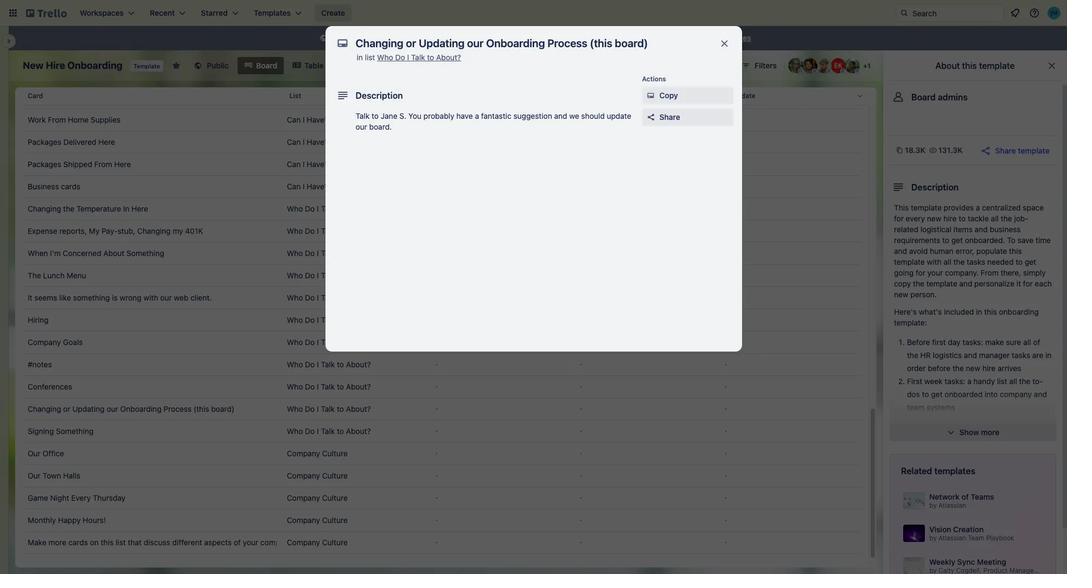 Task type: locate. For each thing, give the bounding box(es) containing it.
this right sm image
[[331, 33, 346, 42]]

1 vertical spatial on
[[90, 538, 99, 547]]

atlassian left the team
[[939, 534, 966, 542]]

game night every thursday
[[28, 493, 125, 502]]

changing inside 'link'
[[28, 404, 61, 413]]

do for changing the temperature in here
[[305, 204, 315, 213]]

with
[[927, 257, 942, 266], [144, 293, 158, 302]]

our left office
[[28, 449, 41, 458]]

0 horizontal spatial tasks
[[967, 257, 986, 266]]

None text field
[[350, 34, 708, 53]]

17 row from the top
[[23, 442, 861, 465]]

0 horizontal spatial something
[[56, 427, 94, 436]]

1 vertical spatial by
[[930, 534, 937, 542]]

more
[[695, 33, 713, 42], [981, 428, 1000, 437], [49, 538, 66, 547]]

5 company culture from the top
[[287, 538, 348, 547]]

about? for #notes
[[346, 360, 371, 369]]

and left we
[[554, 111, 567, 120]]

2 packages from the top
[[28, 160, 61, 169]]

can i have? for here
[[287, 137, 328, 147]]

more right explore
[[695, 33, 713, 42]]

tasks: up onboarded
[[945, 377, 966, 386]]

packages down work
[[28, 137, 61, 147]]

row containing changing or updating our onboarding process (this board)
[[23, 398, 861, 421]]

3 can i have? from the top
[[287, 137, 328, 147]]

in right included
[[976, 307, 982, 316]]

2 can i have? from the top
[[287, 115, 328, 124]]

+
[[863, 62, 868, 70]]

is inside row
[[112, 293, 118, 302]]

create left board
[[552, 33, 576, 42]]

it
[[28, 293, 32, 302]]

1 packages from the top
[[28, 137, 61, 147]]

1 vertical spatial cards
[[68, 538, 88, 547]]

due
[[727, 92, 740, 100]]

hiring link
[[28, 309, 278, 331]]

2 horizontal spatial from
[[981, 268, 999, 277]]

1 horizontal spatial tasks
[[1012, 351, 1031, 360]]

11 row from the top
[[23, 309, 861, 332]]

1 vertical spatial description
[[912, 182, 959, 192]]

11 who do i talk to about? from the top
[[287, 427, 371, 436]]

our inside talk to jane s. you probably have a fantastic suggestion and we should update our board.
[[356, 122, 367, 131]]

1 horizontal spatial your
[[928, 268, 943, 277]]

sure
[[1006, 338, 1022, 347]]

more for show
[[981, 428, 1000, 437]]

vision creation by atlassian team playbook
[[930, 525, 1015, 542]]

themselves
[[907, 429, 947, 438]]

0 horizontal spatial get
[[931, 390, 943, 399]]

client.
[[190, 293, 212, 302]]

2 vertical spatial more
[[49, 538, 66, 547]]

atlassian
[[939, 501, 966, 510], [939, 534, 966, 542]]

of right aspects
[[234, 538, 241, 547]]

board left admins
[[912, 92, 936, 102]]

about
[[994, 429, 1014, 438]]

onboarding inside board name text field
[[67, 60, 123, 71]]

table link
[[286, 57, 330, 74]]

changing the temperature in here link
[[28, 198, 278, 220]]

logistical
[[921, 225, 952, 234]]

0 vertical spatial our
[[356, 122, 367, 131]]

onboarding down conferences link
[[120, 404, 161, 413]]

of inside network of teams by atlassian
[[962, 492, 969, 501]]

1 vertical spatial list
[[997, 377, 1008, 386]]

template
[[385, 33, 416, 42], [619, 33, 651, 42], [979, 61, 1015, 71], [1018, 146, 1050, 155], [911, 203, 942, 212], [894, 257, 925, 266], [927, 279, 958, 288]]

0 horizontal spatial of
[[234, 538, 241, 547]]

a up onboarded
[[968, 377, 972, 386]]

can i have? for home
[[287, 115, 328, 124]]

talk for when i'm concerned about something
[[321, 249, 335, 258]]

1 horizontal spatial something
[[126, 249, 164, 258]]

talk to jane s. you probably have a fantastic suggestion and we should update our board.
[[356, 111, 631, 131]]

3 company culture from the top
[[287, 493, 348, 502]]

0 vertical spatial list
[[365, 53, 375, 62]]

0 horizontal spatial list
[[116, 538, 126, 547]]

our town halls link
[[28, 465, 278, 487]]

1 who do i talk to about? from the top
[[287, 204, 371, 213]]

is left wrong
[[112, 293, 118, 302]]

company for our town halls
[[287, 471, 320, 480]]

packages
[[28, 137, 61, 147], [28, 160, 61, 169]]

team
[[907, 403, 925, 412]]

this down hours!
[[101, 538, 114, 547]]

0 horizontal spatial with
[[144, 293, 158, 302]]

who do i talk to about? for conferences
[[287, 382, 371, 391]]

templates up the filters button
[[715, 33, 751, 42]]

1 can i have? from the top
[[287, 93, 328, 102]]

6 who do i talk to about? from the top
[[287, 315, 371, 325]]

here's what's included in this onboarding template:
[[894, 307, 1039, 327]]

table containing can i have?
[[15, 83, 877, 574]]

populate
[[977, 246, 1007, 256]]

3 row from the top
[[23, 131, 861, 154]]

2 vertical spatial in
[[1046, 351, 1052, 360]]

here down packages delivered here link
[[114, 160, 131, 169]]

the left to-
[[1019, 377, 1031, 386]]

10 who do i talk to about? from the top
[[287, 404, 371, 413]]

by inside vision creation by atlassian team playbook
[[930, 534, 937, 542]]

key
[[1029, 429, 1041, 438]]

3 who do i talk to about? from the top
[[287, 249, 371, 258]]

2 culture from the top
[[322, 471, 348, 480]]

0 vertical spatial description
[[356, 91, 403, 100]]

who do i talk to about? for expense reports, my pay-stub, changing my 401k
[[287, 226, 371, 236]]

5 can from the top
[[287, 182, 301, 191]]

company for make more cards on this list that discuss different aspects of your company's culture!
[[287, 538, 320, 547]]

create inside create board from template link
[[552, 33, 576, 42]]

order
[[907, 364, 926, 373]]

chris temperson (christemperson) image
[[817, 58, 832, 73]]

1 vertical spatial tasks
[[1012, 351, 1031, 360]]

here right in
[[131, 204, 148, 213]]

tasks down sure
[[1012, 351, 1031, 360]]

templates down they'll
[[935, 466, 976, 476]]

the left key
[[1016, 429, 1027, 438]]

on right anyone
[[457, 33, 466, 42]]

changing left or
[[28, 404, 61, 413]]

0 vertical spatial on
[[457, 33, 466, 42]]

of left teams
[[962, 492, 969, 501]]

the up show more
[[981, 416, 992, 425]]

0 horizontal spatial more
[[49, 538, 66, 547]]

board)
[[211, 404, 234, 413]]

provides
[[944, 203, 974, 212]]

table
[[15, 83, 877, 574]]

people
[[907, 442, 931, 451]]

tackle
[[968, 214, 989, 223]]

new up handy
[[966, 364, 981, 373]]

1 horizontal spatial description
[[912, 182, 959, 192]]

have? for from
[[307, 160, 328, 169]]

0 vertical spatial packages
[[28, 137, 61, 147]]

board left the table link
[[256, 61, 277, 70]]

sm image
[[645, 90, 656, 101]]

board inside board link
[[256, 61, 277, 70]]

is left public
[[348, 33, 354, 42]]

packages for packages delivered here
[[28, 137, 61, 147]]

description up jane
[[356, 91, 403, 100]]

1 vertical spatial is
[[112, 293, 118, 302]]

about
[[936, 61, 960, 71], [103, 249, 124, 258]]

8 row from the top
[[23, 242, 861, 265]]

1 row from the top
[[23, 83, 869, 109]]

our right the 'updating'
[[107, 404, 118, 413]]

culture for game night every thursday
[[322, 493, 348, 502]]

0 vertical spatial with
[[927, 257, 942, 266]]

1 vertical spatial our
[[28, 471, 41, 480]]

in inside here's what's included in this onboarding template:
[[976, 307, 982, 316]]

have? for here
[[307, 137, 328, 147]]

do for expense reports, my pay-stub, changing my 401k
[[305, 226, 315, 236]]

row containing our town halls
[[23, 465, 861, 487]]

cards down happy
[[68, 538, 88, 547]]

more inside button
[[981, 428, 1000, 437]]

make
[[986, 338, 1004, 347]]

description up provides
[[912, 182, 959, 192]]

who for when i'm concerned about something
[[287, 249, 303, 258]]

from inside packages shipped from here link
[[94, 160, 112, 169]]

in list who do i talk to about?
[[357, 53, 461, 62]]

hire down provides
[[944, 214, 957, 223]]

tasks down error,
[[967, 257, 986, 266]]

a left public
[[356, 33, 360, 42]]

14 row from the top
[[23, 376, 861, 398]]

1 vertical spatial your
[[243, 538, 258, 547]]

in
[[357, 53, 363, 62], [976, 307, 982, 316], [1046, 351, 1052, 360]]

1 horizontal spatial in
[[976, 307, 982, 316]]

something inside 'link'
[[126, 249, 164, 258]]

onboarded
[[945, 390, 983, 399]]

1 horizontal spatial on
[[457, 33, 466, 42]]

1 vertical spatial get
[[1025, 257, 1037, 266]]

onboarded.
[[965, 236, 1005, 245]]

our left town
[[28, 471, 41, 480]]

about inside 'link'
[[103, 249, 124, 258]]

1 have? from the top
[[307, 93, 328, 102]]

changing down business
[[28, 204, 61, 213]]

thursday
[[93, 493, 125, 502]]

2 horizontal spatial more
[[981, 428, 1000, 437]]

19 row from the top
[[23, 487, 861, 510]]

from inside work from home supplies link
[[48, 115, 66, 124]]

template
[[133, 62, 160, 69]]

cards down shipped
[[61, 182, 80, 191]]

card button
[[23, 83, 285, 109]]

1 our from the top
[[28, 449, 41, 458]]

list left that
[[116, 538, 126, 547]]

0 vertical spatial create
[[321, 8, 345, 17]]

expense reports, my pay-stub, changing my 401k link
[[28, 220, 278, 242]]

15 row from the top
[[23, 398, 861, 421]]

by
[[930, 501, 937, 510], [930, 534, 937, 542]]

3 culture from the top
[[322, 493, 348, 502]]

tasks
[[967, 257, 986, 266], [1012, 351, 1031, 360]]

0 horizontal spatial our
[[107, 404, 118, 413]]

1 horizontal spatial with
[[927, 257, 942, 266]]

remote
[[436, 116, 460, 124]]

from up personalize
[[981, 268, 999, 277]]

row
[[23, 83, 869, 109], [23, 109, 861, 131], [23, 131, 861, 154], [23, 153, 861, 176], [23, 175, 861, 198], [23, 198, 861, 220], [23, 220, 861, 243], [23, 242, 861, 265], [23, 264, 861, 287], [23, 287, 861, 309], [23, 309, 861, 332], [23, 331, 861, 354], [23, 353, 861, 376], [23, 376, 861, 398], [23, 398, 861, 421], [23, 420, 861, 443], [23, 442, 861, 465], [23, 465, 861, 487], [23, 487, 861, 510], [23, 509, 861, 532], [23, 531, 861, 554]]

4 culture from the top
[[322, 516, 348, 525]]

a inside talk to jane s. you probably have a fantastic suggestion and we should update our board.
[[475, 111, 479, 120]]

2 horizontal spatial in
[[1046, 351, 1052, 360]]

1 culture from the top
[[322, 449, 348, 458]]

with down 'human'
[[927, 257, 942, 266]]

or
[[63, 404, 70, 413]]

column header
[[431, 87, 577, 105]]

this left 'onboarding'
[[984, 307, 997, 316]]

2 vertical spatial here
[[131, 204, 148, 213]]

4 who do i talk to about? from the top
[[287, 271, 371, 280]]

who do i talk to about? for hiring
[[287, 315, 371, 325]]

7 row from the top
[[23, 220, 861, 243]]

0 vertical spatial templates
[[715, 33, 751, 42]]

3 can from the top
[[287, 137, 301, 147]]

culture for our town halls
[[322, 471, 348, 480]]

something down expense reports, my pay-stub, changing my 401k link
[[126, 249, 164, 258]]

0 horizontal spatial about
[[103, 249, 124, 258]]

Board name text field
[[17, 57, 128, 74]]

to
[[511, 33, 518, 42], [427, 53, 434, 62], [372, 111, 379, 120], [337, 204, 344, 213], [959, 214, 966, 223], [337, 226, 344, 236], [943, 236, 950, 245], [337, 249, 344, 258], [1016, 257, 1023, 266], [337, 271, 344, 280], [337, 293, 344, 302], [337, 315, 344, 325], [337, 338, 344, 347], [337, 360, 344, 369], [337, 382, 344, 391], [922, 390, 929, 399], [337, 404, 344, 413], [337, 427, 344, 436]]

4 row from the top
[[23, 153, 861, 176]]

7 who do i talk to about? from the top
[[287, 338, 371, 347]]

this inside this template provides a centralized space for every new hire to tackle all the job- related logistical items and business requirements to get onboarded. to save time and avoid human error, populate this template with all the tasks needed to get going for your company. from there, simply copy the template and personalize it for each new person.
[[894, 203, 909, 212]]

the up business
[[1001, 214, 1012, 223]]

your
[[928, 268, 943, 277], [243, 538, 258, 547]]

company culture for game night every thursday
[[287, 493, 348, 502]]

0 vertical spatial is
[[348, 33, 354, 42]]

with inside table
[[144, 293, 158, 302]]

related templates
[[901, 466, 976, 476]]

handy
[[974, 377, 995, 386]]

copy.
[[520, 33, 539, 42]]

tasks: right day
[[963, 338, 983, 347]]

from right work
[[48, 115, 66, 124]]

2 horizontal spatial list
[[997, 377, 1008, 386]]

list inside before first day tasks: make sure all of the hr logistics and manager tasks are in order before the new hire arrives first week tasks: a handy list all the to- dos to get onboarded into company and team systems who's who list: help the newbie orient themselves and learn all about the key people they'll encounter at work
[[997, 377, 1008, 386]]

create for create board from template
[[552, 33, 576, 42]]

get inside before first day tasks: make sure all of the hr logistics and manager tasks are in order before the new hire arrives first week tasks: a handy list all the to- dos to get onboarded into company and team systems who's who list: help the newbie orient themselves and learn all about the key people they'll encounter at work
[[931, 390, 943, 399]]

create up sm image
[[321, 8, 345, 17]]

2 our from the top
[[28, 471, 41, 480]]

2 vertical spatial get
[[931, 390, 943, 399]]

who do i talk to about? for when i'm concerned about something
[[287, 249, 371, 258]]

16 row from the top
[[23, 420, 861, 443]]

row containing #notes
[[23, 353, 861, 376]]

8 who do i talk to about? from the top
[[287, 360, 371, 369]]

our inside 'link'
[[28, 471, 41, 480]]

new up logistical
[[927, 214, 942, 223]]

1 can from the top
[[287, 93, 301, 102]]

talk for changing the temperature in here
[[321, 204, 335, 213]]

this for this template provides a centralized space for every new hire to tackle all the job- related logistical items and business requirements to get onboarded. to save time and avoid human error, populate this template with all the tasks needed to get going for your company. from there, simply copy the template and personalize it for each new person.
[[894, 203, 909, 212]]

1 horizontal spatial about
[[936, 61, 960, 71]]

for right going
[[916, 268, 926, 277]]

of inside before first day tasks: make sure all of the hr logistics and manager tasks are in order before the new hire arrives first week tasks: a handy list all the to- dos to get onboarded into company and team systems who's who list: help the newbie orient themselves and learn all about the key people they'll encounter at work
[[1033, 338, 1041, 347]]

2 horizontal spatial new
[[966, 364, 981, 373]]

andre gorte (andregorte) image
[[803, 58, 818, 73]]

more right "make"
[[49, 538, 66, 547]]

pay-
[[102, 226, 118, 236]]

changing
[[28, 204, 61, 213], [137, 226, 171, 236], [28, 404, 61, 413]]

color: green, title: "remote employees" element
[[431, 116, 500, 124]]

0 vertical spatial hire
[[944, 214, 957, 223]]

who for changing the temperature in here
[[287, 204, 303, 213]]

your down 'human'
[[928, 268, 943, 277]]

work from home supplies
[[28, 115, 121, 124]]

each
[[1035, 279, 1052, 288]]

make more cards on this list that discuss different aspects of your company's culture! link
[[28, 532, 327, 554]]

1 vertical spatial about
[[103, 249, 124, 258]]

onboarding right hire at the top left of page
[[67, 60, 123, 71]]

1 vertical spatial share
[[995, 146, 1016, 155]]

1 vertical spatial create
[[552, 33, 576, 42]]

talk for company goals
[[321, 338, 335, 347]]

a up 'tackle'
[[976, 203, 980, 212]]

about? for hiring
[[346, 315, 371, 325]]

share template button
[[980, 145, 1050, 156]]

1 vertical spatial our
[[160, 293, 172, 302]]

2 horizontal spatial get
[[1025, 257, 1037, 266]]

0 vertical spatial share
[[660, 112, 680, 122]]

2 can from the top
[[287, 115, 301, 124]]

my
[[173, 226, 183, 236]]

manager
[[979, 351, 1010, 360]]

who for hiring
[[287, 315, 303, 325]]

changing the temperature in here
[[28, 204, 148, 213]]

jeremy miller (jeremymiller198) image
[[1048, 7, 1061, 20]]

0 vertical spatial something
[[126, 249, 164, 258]]

get down week
[[931, 390, 943, 399]]

get up simply
[[1025, 257, 1037, 266]]

0 horizontal spatial share
[[660, 112, 680, 122]]

0 vertical spatial by
[[930, 501, 937, 510]]

company culture for our office
[[287, 449, 348, 458]]

13 row from the top
[[23, 353, 861, 376]]

by up weekly
[[930, 534, 937, 542]]

anyone
[[430, 33, 455, 42]]

packages up business
[[28, 160, 61, 169]]

our for our town halls
[[28, 471, 41, 480]]

18 row from the top
[[23, 465, 861, 487]]

2 who do i talk to about? from the top
[[287, 226, 371, 236]]

do for it seems like something is wrong with our web client.
[[305, 293, 315, 302]]

changing for temperature
[[28, 204, 61, 213]]

with right wrong
[[144, 293, 158, 302]]

date
[[742, 92, 756, 100]]

from right shipped
[[94, 160, 112, 169]]

0 vertical spatial onboarding
[[67, 60, 123, 71]]

about? for signing something
[[346, 427, 371, 436]]

1 vertical spatial hire
[[983, 364, 996, 373]]

a inside this template provides a centralized space for every new hire to tackle all the job- related logistical items and business requirements to get onboarded. to save time and avoid human error, populate this template with all the tasks needed to get going for your company. from there, simply copy the template and personalize it for each new person.
[[976, 203, 980, 212]]

web
[[174, 293, 188, 302]]

about? for when i'm concerned about something
[[346, 249, 371, 258]]

can i have? inside can i have? 'row'
[[287, 93, 328, 102]]

4 can i have? from the top
[[287, 160, 328, 169]]

row containing the lunch menu
[[23, 264, 861, 287]]

about? for changing or updating our onboarding process (this board)
[[346, 404, 371, 413]]

sm image
[[318, 33, 329, 44]]

2 vertical spatial changing
[[28, 404, 61, 413]]

in
[[123, 204, 129, 213]]

0 horizontal spatial description
[[356, 91, 403, 100]]

1 vertical spatial atlassian
[[939, 534, 966, 542]]

1 vertical spatial more
[[981, 428, 1000, 437]]

(this
[[194, 404, 209, 413]]

list:
[[949, 416, 961, 425]]

1 horizontal spatial list
[[365, 53, 375, 62]]

1 by from the top
[[930, 501, 937, 510]]

4 company culture from the top
[[287, 516, 348, 525]]

a right have
[[475, 111, 479, 120]]

0 vertical spatial here
[[98, 137, 115, 147]]

row containing packages delivered here
[[23, 131, 861, 154]]

0 vertical spatial this
[[331, 33, 346, 42]]

list inside row
[[116, 538, 126, 547]]

3 have? from the top
[[307, 137, 328, 147]]

here
[[98, 137, 115, 147], [114, 160, 131, 169], [131, 204, 148, 213]]

our left board.
[[356, 122, 367, 131]]

1 company culture from the top
[[287, 449, 348, 458]]

1 vertical spatial from
[[94, 160, 112, 169]]

remote employees
[[436, 116, 496, 124]]

to inside talk to jane s. you probably have a fantastic suggestion and we should update our board.
[[372, 111, 379, 120]]

the down logistics
[[953, 364, 964, 373]]

more up at
[[981, 428, 1000, 437]]

our for our office
[[28, 449, 41, 458]]

every
[[906, 214, 925, 223]]

1 vertical spatial with
[[144, 293, 158, 302]]

a inside before first day tasks: make sure all of the hr logistics and manager tasks are in order before the new hire arrives first week tasks: a handy list all the to- dos to get onboarded into company and team systems who's who list: help the newbie orient themselves and learn all about the key people they'll encounter at work
[[968, 377, 972, 386]]

1 vertical spatial tasks:
[[945, 377, 966, 386]]

and
[[554, 111, 567, 120], [975, 225, 988, 234], [894, 246, 907, 256], [960, 279, 973, 288], [964, 351, 977, 360], [1034, 390, 1047, 399], [949, 429, 962, 438]]

1 vertical spatial board
[[912, 92, 936, 102]]

about? for conferences
[[346, 382, 371, 391]]

do for signing something
[[305, 427, 315, 436]]

10 row from the top
[[23, 287, 861, 309]]

in right are
[[1046, 351, 1052, 360]]

board for board
[[256, 61, 277, 70]]

9 who do i talk to about? from the top
[[287, 382, 371, 391]]

talk for signing something
[[321, 427, 335, 436]]

create for create
[[321, 8, 345, 17]]

5 who do i talk to about? from the top
[[287, 293, 371, 302]]

shipped
[[63, 160, 92, 169]]

5 row from the top
[[23, 175, 861, 198]]

who for it seems like something is wrong with our web client.
[[287, 293, 303, 302]]

company for our office
[[287, 449, 320, 458]]

1 atlassian from the top
[[939, 501, 966, 510]]

do for changing or updating our onboarding process (this board)
[[305, 404, 315, 413]]

0 horizontal spatial hire
[[944, 214, 957, 223]]

0 horizontal spatial in
[[357, 53, 363, 62]]

2 company culture from the top
[[287, 471, 348, 480]]

1 horizontal spatial board
[[912, 92, 936, 102]]

here down supplies
[[98, 137, 115, 147]]

1 horizontal spatial our
[[160, 293, 172, 302]]

job-
[[1014, 214, 1029, 223]]

company culture for make more cards on this list that discuss different aspects of your company's culture!
[[287, 538, 348, 547]]

list down the arrives in the bottom right of the page
[[997, 377, 1008, 386]]

2 horizontal spatial of
[[1033, 338, 1041, 347]]

get down items
[[952, 236, 963, 245]]

list button
[[285, 83, 431, 109]]

1 horizontal spatial of
[[962, 492, 969, 501]]

can i have? for from
[[287, 160, 328, 169]]

filters button
[[739, 57, 780, 74]]

it
[[1017, 279, 1021, 288]]

atlassian inside network of teams by atlassian
[[939, 501, 966, 510]]

2 vertical spatial new
[[966, 364, 981, 373]]

by up vision
[[930, 501, 937, 510]]

12 row from the top
[[23, 331, 861, 354]]

our left web on the bottom left
[[160, 293, 172, 302]]

9 row from the top
[[23, 264, 861, 287]]

0 vertical spatial changing
[[28, 204, 61, 213]]

create inside button
[[321, 8, 345, 17]]

6 row from the top
[[23, 198, 861, 220]]

have? for home
[[307, 115, 328, 124]]

row containing business cards
[[23, 175, 861, 198]]

2 atlassian from the top
[[939, 534, 966, 542]]

4 can from the top
[[287, 160, 301, 169]]

1 horizontal spatial templates
[[935, 466, 976, 476]]

atlassian up vision
[[939, 501, 966, 510]]

this down the to
[[1009, 246, 1022, 256]]

2 by from the top
[[930, 534, 937, 542]]

changing or updating our onboarding process (this board)
[[28, 404, 234, 413]]

0 horizontal spatial new
[[894, 290, 909, 299]]

21 row from the top
[[23, 531, 861, 554]]

2 vertical spatial of
[[234, 538, 241, 547]]

0 vertical spatial tasks:
[[963, 338, 983, 347]]

1 vertical spatial onboarding
[[120, 404, 161, 413]]

new down copy
[[894, 290, 909, 299]]

list down public
[[365, 53, 375, 62]]

20 row from the top
[[23, 509, 861, 532]]

2 have? from the top
[[307, 115, 328, 124]]

0 horizontal spatial this
[[331, 33, 346, 42]]

amy freiderson (amyfreiderson) image
[[788, 58, 804, 73]]

row containing when i'm concerned about something
[[23, 242, 861, 265]]

business cards link
[[28, 176, 278, 198]]

who for company goals
[[287, 338, 303, 347]]

and right logistics
[[964, 351, 977, 360]]

2 row from the top
[[23, 109, 861, 131]]

and inside talk to jane s. you probably have a fantastic suggestion and we should update our board.
[[554, 111, 567, 120]]

1 vertical spatial in
[[976, 307, 982, 316]]

who for expense reports, my pay-stub, changing my 401k
[[287, 226, 303, 236]]

who for signing something
[[287, 427, 303, 436]]

1 vertical spatial of
[[962, 492, 969, 501]]

happy
[[58, 516, 81, 525]]

signing
[[28, 427, 54, 436]]

talk inside talk to jane s. you probably have a fantastic suggestion and we should update our board.
[[356, 111, 370, 120]]

the inside table
[[63, 204, 75, 213]]

1 horizontal spatial hire
[[983, 364, 996, 373]]

simply
[[1023, 268, 1046, 277]]

1 vertical spatial something
[[56, 427, 94, 436]]

the up reports,
[[63, 204, 75, 213]]

something down or
[[56, 427, 94, 436]]

4 have? from the top
[[307, 160, 328, 169]]

5 culture from the top
[[322, 538, 348, 547]]

on down hours!
[[90, 538, 99, 547]]

row containing game night every thursday
[[23, 487, 861, 510]]

all right learn
[[984, 429, 992, 438]]

row containing company goals
[[23, 331, 861, 354]]

0 horizontal spatial board
[[256, 61, 277, 70]]

talk for hiring
[[321, 315, 335, 325]]

suggestion
[[514, 111, 552, 120]]

what's
[[919, 307, 942, 316]]

0 horizontal spatial create
[[321, 8, 345, 17]]

your left company's
[[243, 538, 258, 547]]

0 vertical spatial atlassian
[[939, 501, 966, 510]]

this inside this template provides a centralized space for every new hire to tackle all the job- related logistical items and business requirements to get onboarded. to save time and avoid human error, populate this template with all the tasks needed to get going for your company. from there, simply copy the template and personalize it for each new person.
[[1009, 246, 1022, 256]]

the up company. on the top right
[[954, 257, 965, 266]]

0 vertical spatial in
[[357, 53, 363, 62]]

hire inside this template provides a centralized space for every new hire to tackle all the job- related logistical items and business requirements to get onboarded. to save time and avoid human error, populate this template with all the tasks needed to get going for your company. from there, simply copy the template and personalize it for each new person.
[[944, 214, 957, 223]]

of up are
[[1033, 338, 1041, 347]]

your inside row
[[243, 538, 258, 547]]

hire up handy
[[983, 364, 996, 373]]

2 vertical spatial from
[[981, 268, 999, 277]]

about up admins
[[936, 61, 960, 71]]

0 vertical spatial our
[[28, 449, 41, 458]]



Task type: describe. For each thing, give the bounding box(es) containing it.
who do i talk to about? for changing or updating our onboarding process (this board)
[[287, 404, 371, 413]]

can inside 'row'
[[287, 93, 301, 102]]

5 can i have? from the top
[[287, 182, 328, 191]]

row containing our office
[[23, 442, 861, 465]]

who for the lunch menu
[[287, 271, 303, 280]]

share for share
[[660, 112, 680, 122]]

1 vertical spatial changing
[[137, 226, 171, 236]]

game
[[28, 493, 48, 502]]

of inside row
[[234, 538, 241, 547]]

company.
[[945, 268, 979, 277]]

row containing card
[[23, 83, 869, 109]]

explore more templates
[[666, 33, 751, 42]]

do for the lunch menu
[[305, 271, 315, 280]]

our town halls
[[28, 471, 80, 480]]

who do i talk to about? for signing something
[[287, 427, 371, 436]]

culture for our office
[[322, 449, 348, 458]]

i inside 'row'
[[303, 93, 305, 102]]

from
[[600, 33, 617, 42]]

can i have? row
[[23, 86, 861, 109]]

the up "person."
[[913, 279, 925, 288]]

who inside before first day tasks: make sure all of the hr logistics and manager tasks are in order before the new hire arrives first week tasks: a handy list all the to- dos to get onboarded into company and team systems who's who list: help the newbie orient themselves and learn all about the key people they'll encounter at work
[[931, 416, 947, 425]]

public
[[362, 33, 383, 42]]

hr
[[921, 351, 931, 360]]

about? for the lunch menu
[[346, 271, 371, 280]]

who for #notes
[[287, 360, 303, 369]]

do for hiring
[[305, 315, 315, 325]]

centralized
[[982, 203, 1021, 212]]

signing something link
[[28, 421, 278, 442]]

who do i talk to about? for #notes
[[287, 360, 371, 369]]

and left the avoid
[[894, 246, 907, 256]]

our office link
[[28, 443, 278, 465]]

about? for changing the temperature in here
[[346, 204, 371, 213]]

customize views image
[[395, 60, 406, 71]]

logistics
[[933, 351, 962, 360]]

board for board admins
[[912, 92, 936, 102]]

131.3k
[[939, 145, 963, 155]]

before
[[928, 364, 951, 373]]

reports,
[[59, 226, 87, 236]]

by inside network of teams by atlassian
[[930, 501, 937, 510]]

there,
[[1001, 268, 1021, 277]]

create button
[[315, 4, 352, 22]]

row containing monthly happy hours!
[[23, 509, 861, 532]]

0 horizontal spatial templates
[[715, 33, 751, 42]]

talk for it seems like something is wrong with our web client.
[[321, 293, 335, 302]]

needed
[[988, 257, 1014, 266]]

all down centralized
[[991, 214, 999, 223]]

1 vertical spatial templates
[[935, 466, 976, 476]]

calendar
[[351, 61, 383, 70]]

talk for conferences
[[321, 382, 335, 391]]

to inside before first day tasks: make sure all of the hr logistics and manager tasks are in order before the new hire arrives first week tasks: a handy list all the to- dos to get onboarded into company and team systems who's who list: help the newbie orient themselves and learn all about the key people they'll encounter at work
[[922, 390, 929, 399]]

and down 'tackle'
[[975, 225, 988, 234]]

who do i talk to about? for company goals
[[287, 338, 371, 347]]

business cards
[[28, 182, 80, 191]]

business
[[28, 182, 59, 191]]

template inside share template button
[[1018, 146, 1050, 155]]

with inside this template provides a centralized space for every new hire to tackle all the job- related logistical items and business requirements to get onboarded. to save time and avoid human error, populate this template with all the tasks needed to get going for your company. from there, simply copy the template and personalize it for each new person.
[[927, 257, 942, 266]]

on inside row
[[90, 538, 99, 547]]

like
[[59, 293, 71, 302]]

open information menu image
[[1029, 8, 1040, 18]]

template:
[[894, 318, 927, 327]]

updating
[[72, 404, 105, 413]]

have? inside 'row'
[[307, 93, 328, 102]]

monthly happy hours!
[[28, 516, 106, 525]]

who's
[[907, 416, 929, 425]]

#notes link
[[28, 354, 278, 376]]

all up company
[[1010, 377, 1017, 386]]

for right it
[[1023, 279, 1033, 288]]

weekly sync meeting link
[[901, 555, 1045, 574]]

temperature
[[77, 204, 121, 213]]

to
[[1007, 236, 1016, 245]]

encounter
[[956, 442, 992, 451]]

new
[[23, 60, 44, 71]]

work
[[28, 115, 46, 124]]

due date
[[727, 92, 756, 100]]

all right sure
[[1024, 338, 1031, 347]]

do for company goals
[[305, 338, 315, 347]]

make more cards on this list that discuss different aspects of your company's culture!
[[28, 538, 327, 547]]

can for from
[[287, 160, 301, 169]]

company for monthly happy hours!
[[287, 516, 320, 525]]

company's
[[260, 538, 299, 547]]

our inside 'link'
[[107, 404, 118, 413]]

company for game night every thursday
[[287, 493, 320, 502]]

who for conferences
[[287, 382, 303, 391]]

expense reports, my pay-stub, changing my 401k
[[28, 226, 203, 236]]

search image
[[900, 9, 909, 17]]

template inside create board from template link
[[619, 33, 651, 42]]

this for this is a public template for anyone on the internet to copy.
[[331, 33, 346, 42]]

and down company. on the top right
[[960, 279, 973, 288]]

who for changing or updating our onboarding process (this board)
[[287, 404, 303, 413]]

about? for expense reports, my pay-stub, changing my 401k
[[346, 226, 371, 236]]

row containing changing the temperature in here
[[23, 198, 861, 220]]

Search field
[[909, 5, 1004, 21]]

culture for make more cards on this list that discuss different aspects of your company's culture!
[[322, 538, 348, 547]]

they'll
[[933, 442, 954, 451]]

process
[[164, 404, 192, 413]]

company culture for our town halls
[[287, 471, 348, 480]]

new inside before first day tasks: make sure all of the hr logistics and manager tasks are in order before the new hire arrives first week tasks: a handy list all the to- dos to get onboarded into company and team systems who's who list: help the newbie orient themselves and learn all about the key people they'll encounter at work
[[966, 364, 981, 373]]

the lunch menu
[[28, 271, 86, 280]]

home
[[68, 115, 89, 124]]

for up related
[[894, 214, 904, 223]]

who do i talk to about? for it seems like something is wrong with our web client.
[[287, 293, 371, 302]]

0 vertical spatial get
[[952, 236, 963, 245]]

row containing make more cards on this list that discuss different aspects of your company's culture!
[[23, 531, 861, 554]]

who do i talk to about? for changing the temperature in here
[[287, 204, 371, 213]]

1 vertical spatial new
[[894, 290, 909, 299]]

culture for monthly happy hours!
[[322, 516, 348, 525]]

personalize
[[975, 279, 1015, 288]]

this inside here's what's included in this onboarding template:
[[984, 307, 997, 316]]

the
[[28, 271, 41, 280]]

talk for changing or updating our onboarding process (this board)
[[321, 404, 335, 413]]

5 have? from the top
[[307, 182, 328, 191]]

row containing expense reports, my pay-stub, changing my 401k
[[23, 220, 861, 243]]

make
[[28, 538, 46, 547]]

are
[[1033, 351, 1044, 360]]

that
[[128, 538, 142, 547]]

ellie kulick (elliekulick2) image
[[831, 58, 846, 73]]

at
[[994, 442, 1001, 451]]

do for when i'm concerned about something
[[305, 249, 315, 258]]

changing for updating
[[28, 404, 61, 413]]

due date button
[[723, 83, 869, 109]]

related
[[901, 466, 932, 476]]

who do i talk to about? link
[[377, 53, 461, 62]]

row containing conferences
[[23, 376, 861, 398]]

1 horizontal spatial new
[[927, 214, 942, 223]]

human
[[930, 246, 954, 256]]

the left the internet
[[468, 33, 480, 42]]

game night every thursday link
[[28, 487, 278, 509]]

1 vertical spatial here
[[114, 160, 131, 169]]

different
[[172, 538, 202, 547]]

share for share template
[[995, 146, 1016, 155]]

into
[[985, 390, 998, 399]]

talk for expense reports, my pay-stub, changing my 401k
[[321, 226, 335, 236]]

supplies
[[91, 115, 121, 124]]

onboarding inside 'link'
[[120, 404, 161, 413]]

star or unstar board image
[[172, 61, 181, 70]]

to-
[[1033, 377, 1043, 386]]

your inside this template provides a centralized space for every new hire to tackle all the job- related logistical items and business requirements to get onboarded. to save time and avoid human error, populate this template with all the tasks needed to get going for your company. from there, simply copy the template and personalize it for each new person.
[[928, 268, 943, 277]]

company inside "link"
[[28, 338, 61, 347]]

do for conferences
[[305, 382, 315, 391]]

business
[[990, 225, 1021, 234]]

the left hr
[[907, 351, 919, 360]]

packages for packages shipped from here
[[28, 160, 61, 169]]

row containing hiring
[[23, 309, 861, 332]]

more for make
[[49, 538, 66, 547]]

tasks inside this template provides a centralized space for every new hire to tackle all the job- related logistical items and business requirements to get onboarded. to save time and avoid human error, populate this template with all the tasks needed to get going for your company. from there, simply copy the template and personalize it for each new person.
[[967, 257, 986, 266]]

should
[[581, 111, 605, 120]]

column header inside row
[[431, 87, 577, 105]]

board
[[578, 33, 598, 42]]

my
[[89, 226, 100, 236]]

atlassian inside vision creation by atlassian team playbook
[[939, 534, 966, 542]]

meeting
[[977, 557, 1007, 567]]

when i'm concerned about something
[[28, 249, 164, 258]]

creation
[[954, 525, 984, 534]]

do for #notes
[[305, 360, 315, 369]]

i'm
[[50, 249, 61, 258]]

talk for the lunch menu
[[321, 271, 335, 280]]

before
[[907, 338, 930, 347]]

copy link
[[642, 87, 733, 104]]

row containing it seems like something is wrong with our web client.
[[23, 287, 861, 309]]

talk for #notes
[[321, 360, 335, 369]]

the lunch menu link
[[28, 265, 278, 287]]

fantastic
[[481, 111, 512, 120]]

first
[[907, 377, 923, 386]]

network of teams by atlassian
[[930, 492, 994, 510]]

work from home supplies link
[[28, 109, 278, 131]]

0 vertical spatial cards
[[61, 182, 80, 191]]

sync
[[958, 557, 975, 567]]

0 notifications image
[[1009, 7, 1022, 20]]

row containing signing something
[[23, 420, 861, 443]]

more for explore
[[695, 33, 713, 42]]

you
[[409, 111, 422, 120]]

can for here
[[287, 137, 301, 147]]

and down to-
[[1034, 390, 1047, 399]]

packages delivered here link
[[28, 131, 278, 153]]

about? for company goals
[[346, 338, 371, 347]]

priscilla parjet (priscillaparjet) image
[[845, 58, 860, 73]]

who do i talk to about? for the lunch menu
[[287, 271, 371, 280]]

tasks inside before first day tasks: make sure all of the hr logistics and manager tasks are in order before the new hire arrives first week tasks: a handy list all the to- dos to get onboarded into company and team systems who's who list: help the newbie orient themselves and learn all about the key people they'll encounter at work
[[1012, 351, 1031, 360]]

from inside this template provides a centralized space for every new hire to tackle all the job- related logistical items and business requirements to get onboarded. to save time and avoid human error, populate this template with all the tasks needed to get going for your company. from there, simply copy the template and personalize it for each new person.
[[981, 268, 999, 277]]

in inside before first day tasks: make sure all of the hr logistics and manager tasks are in order before the new hire arrives first week tasks: a handy list all the to- dos to get onboarded into company and team systems who's who list: help the newbie orient themselves and learn all about the key people they'll encounter at work
[[1046, 351, 1052, 360]]

office
[[43, 449, 64, 458]]

hire inside before first day tasks: make sure all of the hr logistics and manager tasks are in order before the new hire arrives first week tasks: a handy list all the to- dos to get onboarded into company and team systems who's who list: help the newbie orient themselves and learn all about the key people they'll encounter at work
[[983, 364, 996, 373]]

public button
[[187, 57, 236, 74]]

0 vertical spatial about
[[936, 61, 960, 71]]

can for home
[[287, 115, 301, 124]]

new hire onboarding
[[23, 60, 123, 71]]

show more
[[960, 428, 1000, 437]]

primary element
[[0, 0, 1067, 26]]

this up admins
[[962, 61, 977, 71]]

and down "list:"
[[949, 429, 962, 438]]

row containing packages shipped from here
[[23, 153, 861, 176]]

all down 'human'
[[944, 257, 952, 266]]

row containing work from home supplies
[[23, 109, 861, 131]]

about? for it seems like something is wrong with our web client.
[[346, 293, 371, 302]]

for left anyone
[[418, 33, 428, 42]]

public
[[207, 61, 229, 70]]

update
[[607, 111, 631, 120]]

company culture for monthly happy hours!
[[287, 516, 348, 525]]

1
[[868, 62, 871, 70]]

night
[[50, 493, 69, 502]]

time
[[1036, 236, 1051, 245]]



Task type: vqa. For each thing, say whether or not it's contained in the screenshot.


